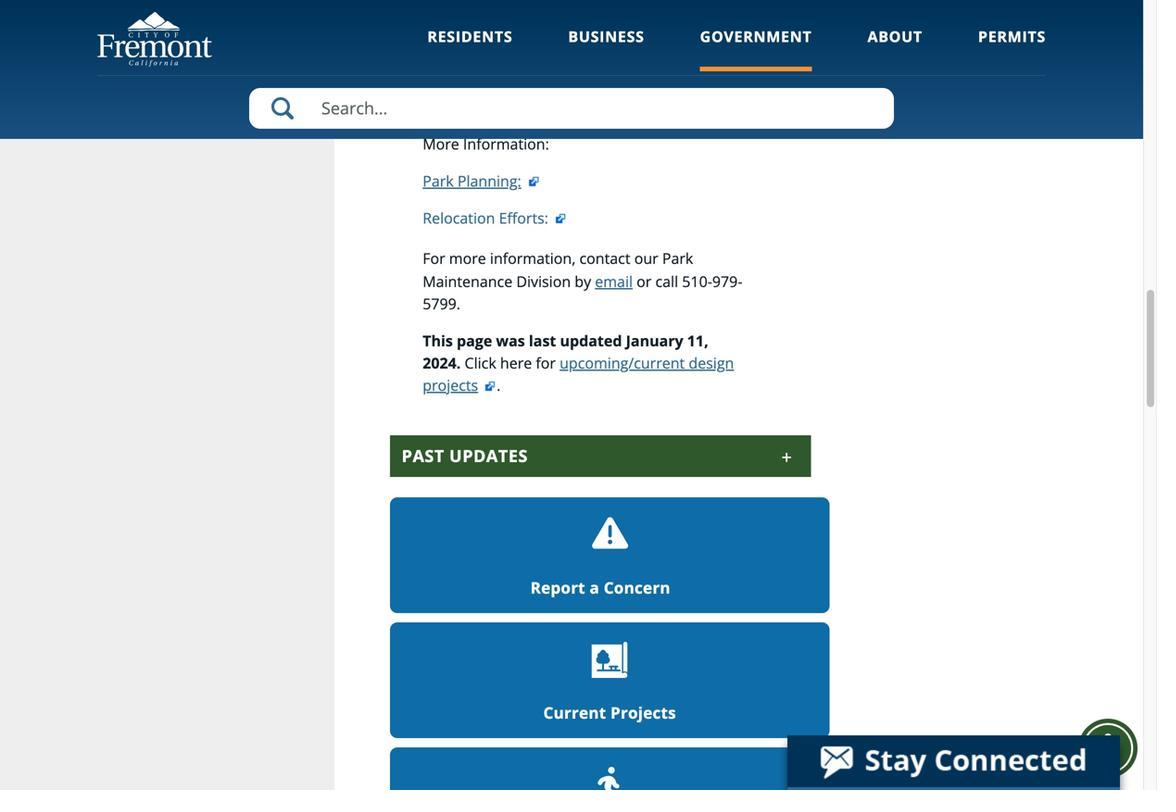 Task type: vqa. For each thing, say whether or not it's contained in the screenshot.
Size:
no



Task type: describe. For each thing, give the bounding box(es) containing it.
more
[[449, 248, 486, 268]]

park planning: link
[[423, 171, 540, 191]]

past
[[402, 445, 445, 467]]

1 2024: from the top
[[540, 6, 578, 26]]

design
[[689, 353, 734, 373]]

more information:
[[423, 134, 549, 154]]

projects
[[423, 375, 478, 395]]

planning:
[[458, 171, 521, 191]]

closure
[[645, 50, 695, 70]]

updated
[[560, 331, 622, 351]]

.
[[497, 375, 501, 395]]

current projects link
[[390, 623, 830, 738]]

979-
[[712, 272, 743, 291]]

contact
[[580, 248, 631, 268]]

to
[[612, 28, 626, 48]]

this
[[423, 331, 453, 351]]

relocation
[[423, 208, 495, 228]]

email
[[595, 272, 633, 291]]

for more information, contact our park maintenance division by
[[423, 248, 693, 291]]

11, inside january 11, 2024: section 1 of park fully fenced off and closed to the public. january 18, 2024: full park closure (section 2). no public access.
[[516, 6, 537, 26]]

5799.
[[423, 294, 460, 314]]

about
[[868, 26, 923, 46]]

of
[[649, 6, 663, 26]]

upcoming/current design projects link
[[423, 353, 734, 395]]

510-
[[682, 272, 712, 291]]

upcoming/current
[[560, 353, 685, 373]]

Search text field
[[249, 88, 894, 129]]

permits link
[[978, 26, 1046, 72]]

person walking image
[[590, 766, 629, 790]]

call
[[655, 272, 678, 291]]

this page was last updated january 11, 2024.
[[423, 331, 708, 373]]

efforts:
[[499, 208, 548, 228]]

for
[[536, 353, 556, 373]]

1
[[636, 6, 645, 26]]

access.
[[529, 73, 578, 92]]

government
[[700, 26, 812, 46]]

current projects
[[543, 702, 676, 723]]

public.
[[656, 28, 702, 48]]

january inside this page was last updated january 11, 2024.
[[626, 331, 683, 351]]

relocation efforts: link
[[423, 208, 567, 228]]

concern
[[604, 577, 671, 598]]

11, inside this page was last updated january 11, 2024.
[[687, 331, 708, 351]]

projects
[[611, 702, 676, 723]]

more
[[423, 134, 459, 154]]

relocation efforts:
[[423, 208, 548, 228]]

about link
[[868, 26, 923, 72]]

2024.
[[423, 353, 461, 373]]

business link
[[568, 26, 645, 72]]

page
[[457, 331, 492, 351]]

0 vertical spatial park
[[423, 171, 454, 191]]

park planning:
[[423, 171, 521, 191]]

information,
[[490, 248, 576, 268]]



Task type: locate. For each thing, give the bounding box(es) containing it.
park inside for more information, contact our park maintenance division by
[[662, 248, 693, 268]]

stay connected image
[[788, 736, 1118, 788]]

government link
[[700, 26, 812, 72]]

full
[[582, 50, 606, 70]]

email link
[[595, 272, 633, 291]]

click
[[465, 353, 496, 373]]

1 horizontal spatial park
[[662, 248, 693, 268]]

2024: up access. on the top
[[540, 50, 578, 70]]

january 11, 2024: section 1 of park fully fenced off and closed to the public. january 18, 2024: full park closure (section 2). no public access.
[[460, 6, 775, 92]]

report
[[531, 577, 585, 598]]

our
[[634, 248, 658, 268]]

fenced
[[460, 28, 507, 48]]

business
[[568, 26, 645, 46]]

2).
[[758, 50, 775, 70]]

1 horizontal spatial 11,
[[687, 331, 708, 351]]

0 horizontal spatial park
[[610, 50, 641, 70]]

park planning blueprint image
[[590, 641, 629, 680]]

for
[[423, 248, 445, 268]]

park down more
[[423, 171, 454, 191]]

park
[[667, 6, 698, 26], [610, 50, 641, 70]]

1 vertical spatial park
[[662, 248, 693, 268]]

the
[[630, 28, 652, 48]]

or
[[637, 272, 652, 291]]

11,
[[516, 6, 537, 26], [687, 331, 708, 351]]

january down the "fenced"
[[460, 50, 512, 70]]

exclamation point in triangle image
[[590, 516, 629, 554]]

fully
[[702, 6, 731, 26]]

0 horizontal spatial park
[[423, 171, 454, 191]]

public
[[484, 73, 525, 92]]

click here for
[[461, 353, 560, 373]]

section
[[582, 6, 633, 26]]

past updates tab list
[[390, 0, 811, 477]]

here
[[500, 353, 532, 373]]

january
[[460, 6, 512, 26], [460, 50, 512, 70], [626, 331, 683, 351]]

closed
[[563, 28, 608, 48]]

park
[[423, 171, 454, 191], [662, 248, 693, 268]]

0 vertical spatial 11,
[[516, 6, 537, 26]]

0 horizontal spatial 11,
[[516, 6, 537, 26]]

information:
[[463, 134, 549, 154]]

january up the "fenced"
[[460, 6, 512, 26]]

updates
[[449, 445, 528, 467]]

last
[[529, 331, 556, 351]]

11, up design on the right of the page
[[687, 331, 708, 351]]

report a concern
[[531, 577, 671, 598]]

2024: up and
[[540, 6, 578, 26]]

1 vertical spatial january
[[460, 50, 512, 70]]

0 vertical spatial 2024:
[[540, 6, 578, 26]]

current
[[543, 702, 606, 723]]

past updates
[[402, 445, 528, 467]]

(section
[[699, 50, 754, 70]]

1 vertical spatial 2024:
[[540, 50, 578, 70]]

0 vertical spatial january
[[460, 6, 512, 26]]

or call 510-979- 5799.
[[423, 272, 743, 314]]

residents link
[[427, 26, 513, 72]]

park up public.
[[667, 6, 698, 26]]

0 vertical spatial park
[[667, 6, 698, 26]]

by
[[575, 272, 591, 291]]

permits
[[978, 26, 1046, 46]]

report a concern link
[[390, 497, 830, 613]]

was
[[496, 331, 525, 351]]

2 vertical spatial january
[[626, 331, 683, 351]]

maintenance
[[423, 272, 513, 291]]

division
[[516, 272, 571, 291]]

residents
[[427, 26, 513, 46]]

park up call
[[662, 248, 693, 268]]

upcoming/current design projects
[[423, 353, 734, 395]]

1 vertical spatial 11,
[[687, 331, 708, 351]]

1 horizontal spatial park
[[667, 6, 698, 26]]

2024:
[[540, 6, 578, 26], [540, 50, 578, 70]]

1 vertical spatial park
[[610, 50, 641, 70]]

january up upcoming/current
[[626, 331, 683, 351]]

a
[[590, 577, 599, 598]]

off
[[510, 28, 529, 48]]

and
[[533, 28, 560, 48]]

11, up off
[[516, 6, 537, 26]]

2 2024: from the top
[[540, 50, 578, 70]]

no
[[460, 73, 480, 92]]

18,
[[516, 50, 537, 70]]

park down to on the top of page
[[610, 50, 641, 70]]



